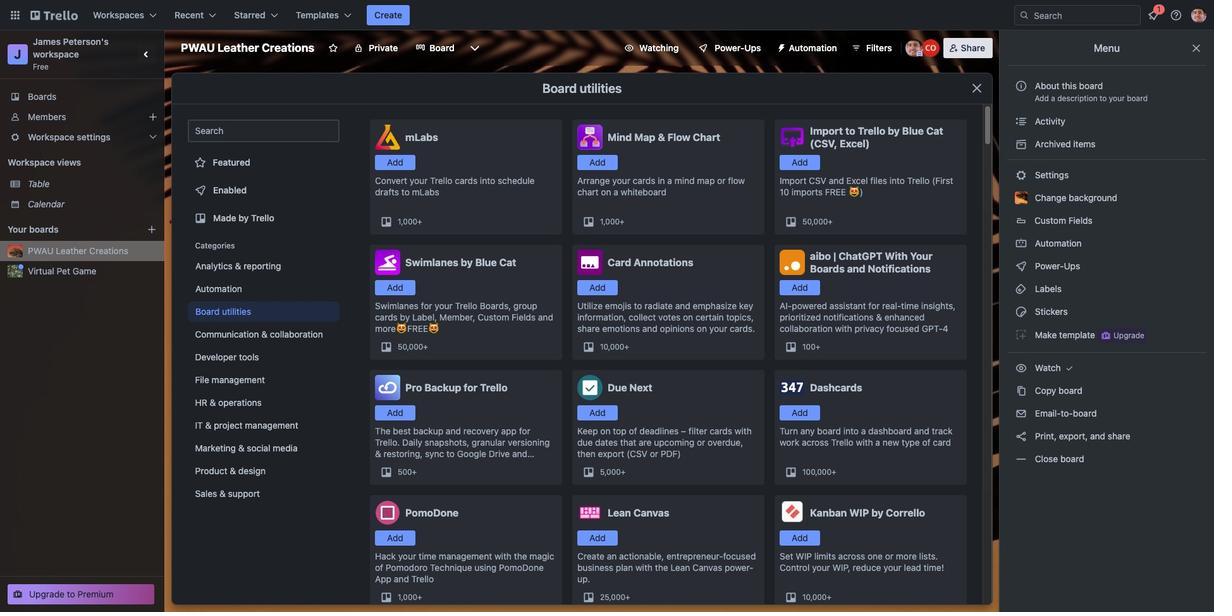Task type: vqa. For each thing, say whether or not it's contained in the screenshot.
Marketing
yes



Task type: describe. For each thing, give the bounding box(es) containing it.
0 vertical spatial lean
[[608, 507, 631, 518]]

map
[[697, 175, 715, 186]]

recent button
[[167, 5, 224, 25]]

more😻free😻
[[375, 323, 440, 334]]

items
[[1073, 138, 1096, 149]]

Board name text field
[[175, 38, 321, 58]]

create for create
[[374, 9, 402, 20]]

fields inside button
[[1068, 215, 1093, 226]]

made by trello
[[213, 212, 274, 223]]

watching
[[639, 42, 679, 53]]

dashboard
[[868, 426, 912, 436]]

0 vertical spatial management
[[212, 374, 265, 385]]

with inside turn any board into a dashboard and track work across trello with a new type of card
[[856, 437, 873, 448]]

and up snapshots, on the left of page
[[446, 426, 461, 436]]

due next
[[608, 382, 652, 393]]

reporting
[[244, 261, 281, 271]]

business
[[577, 562, 613, 573]]

free
[[825, 187, 846, 197]]

board up 'print, export, and share'
[[1073, 408, 1097, 419]]

0 vertical spatial pomodone
[[405, 507, 459, 518]]

workspace for workspace views
[[8, 157, 55, 168]]

add for mind
[[589, 157, 606, 168]]

flow
[[728, 175, 745, 186]]

board link
[[408, 38, 462, 58]]

card
[[608, 257, 631, 268]]

on up opinions in the right bottom of the page
[[683, 312, 693, 322]]

turn
[[780, 426, 798, 436]]

Search field
[[1029, 6, 1140, 25]]

sm image for labels
[[1015, 283, 1028, 295]]

or down filter
[[697, 437, 705, 448]]

+ for card annotations
[[624, 342, 629, 352]]

& for operations
[[210, 397, 216, 408]]

csv
[[809, 175, 826, 186]]

sales & support
[[195, 488, 260, 499]]

pomodoro
[[386, 562, 428, 573]]

& for support
[[220, 488, 226, 499]]

add button for kanban wip by corrello
[[780, 531, 820, 546]]

your inside convert your trello cards into schedule drafts to mlabs
[[410, 175, 428, 186]]

hr & operations link
[[188, 393, 340, 413]]

10,000 for kanban wip by corrello
[[802, 592, 827, 602]]

1,000 for pomodone
[[398, 592, 417, 602]]

add up hack
[[387, 532, 403, 543]]

1 horizontal spatial share
[[1108, 431, 1130, 441]]

with inside create an actionable, entrepreneur-focused business plan with the lean canvas power- up.
[[635, 562, 653, 573]]

workspaces button
[[85, 5, 164, 25]]

a for about
[[1051, 94, 1055, 103]]

corrello
[[886, 507, 925, 518]]

1,000 for mlabs
[[398, 217, 417, 226]]

0 vertical spatial james peterson (jamespeterson93) image
[[1191, 8, 1206, 23]]

fields inside the swimlanes for your trello boards, group cards by label, member, custom fields and more😻free😻
[[512, 312, 536, 322]]

make
[[1035, 329, 1057, 340]]

1 vertical spatial leather
[[56, 245, 87, 256]]

10,000 + for kanban wip by corrello
[[802, 592, 831, 602]]

featured link
[[188, 150, 340, 175]]

power- inside button
[[715, 42, 744, 53]]

0 vertical spatial boards
[[28, 91, 57, 102]]

chart
[[577, 187, 599, 197]]

primary element
[[0, 0, 1214, 30]]

james peterson's workspace link
[[33, 36, 111, 59]]

close board link
[[1007, 449, 1206, 469]]

a for turn
[[861, 426, 866, 436]]

import to trello by blue cat (csv, excel)
[[810, 125, 943, 149]]

export
[[598, 448, 624, 459]]

recent
[[175, 9, 204, 20]]

workspace navigation collapse icon image
[[138, 46, 156, 63]]

2 horizontal spatial board
[[542, 81, 577, 95]]

add for swimlanes
[[387, 282, 403, 293]]

1 horizontal spatial utilities
[[580, 81, 622, 95]]

cards inside convert your trello cards into schedule drafts to mlabs
[[455, 175, 477, 186]]

+ for pro backup for trello
[[412, 467, 417, 477]]

for inside the swimlanes for your trello boards, group cards by label, member, custom fields and more😻free😻
[[421, 300, 432, 311]]

cards.
[[730, 323, 755, 334]]

add button for pomodone
[[375, 531, 415, 546]]

james peterson's workspace free
[[33, 36, 111, 71]]

and down collect
[[642, 323, 658, 334]]

any
[[800, 426, 815, 436]]

the inside create an actionable, entrepreneur-focused business plan with the lean canvas power- up.
[[655, 562, 668, 573]]

boards
[[29, 224, 59, 235]]

0 vertical spatial your
[[8, 224, 27, 235]]

to inside import to trello by blue cat (csv, excel)
[[845, 125, 855, 137]]

import for import to trello by blue cat (csv, excel)
[[810, 125, 843, 137]]

enhanced
[[884, 312, 925, 322]]

sm image for close board
[[1015, 453, 1028, 465]]

trello down 'enabled' link
[[251, 212, 274, 223]]

settings
[[77, 132, 111, 142]]

your inside 'hack your time management with the magic of pomodoro technique using pomodone app and trello'
[[398, 551, 416, 561]]

back to home image
[[30, 5, 78, 25]]

advanced
[[375, 460, 415, 470]]

add for import
[[792, 157, 808, 168]]

1 horizontal spatial board utilities
[[542, 81, 622, 95]]

best
[[393, 426, 411, 436]]

and inside turn any board into a dashboard and track work across trello with a new type of card
[[914, 426, 929, 436]]

pro backup for trello
[[405, 382, 508, 393]]

control
[[780, 562, 810, 573]]

add button for due next
[[577, 405, 618, 420]]

+ for kanban wip by corrello
[[827, 592, 831, 602]]

add up any
[[792, 407, 808, 418]]

email-
[[1035, 408, 1061, 419]]

2 vertical spatial board
[[195, 306, 220, 317]]

and inside 'hack your time management with the magic of pomodoro technique using pomodone app and trello'
[[394, 574, 409, 584]]

social
[[247, 443, 271, 453]]

& for collaboration
[[262, 329, 268, 340]]

+ for mind map & flow chart
[[620, 217, 624, 226]]

0 horizontal spatial creations
[[89, 245, 128, 256]]

by inside made by trello link
[[239, 212, 249, 223]]

upgrade to premium link
[[8, 584, 154, 604]]

votes
[[658, 312, 681, 322]]

10
[[780, 187, 789, 197]]

time inside 'hack your time management with the magic of pomodoro technique using pomodone app and trello'
[[419, 551, 436, 561]]

private
[[369, 42, 398, 53]]

notifications
[[868, 263, 931, 274]]

1 vertical spatial power-
[[1035, 261, 1064, 271]]

sales & support link
[[188, 484, 340, 504]]

ups inside power-ups button
[[744, 42, 761, 53]]

& for design
[[230, 465, 236, 476]]

a left new on the bottom
[[875, 437, 880, 448]]

import for import csv and excel files into trello (first 10 imports free 😻)
[[780, 175, 806, 186]]

and up votes
[[675, 300, 690, 311]]

work
[[780, 437, 799, 448]]

or down the are in the bottom right of the page
[[650, 448, 658, 459]]

restoring,
[[384, 448, 423, 459]]

to left premium
[[67, 589, 75, 599]]

imports
[[792, 187, 823, 197]]

your inside the swimlanes for your trello boards, group cards by label, member, custom fields and more😻free😻
[[435, 300, 453, 311]]

and inside import csv and excel files into trello (first 10 imports free 😻)
[[829, 175, 844, 186]]

add board image
[[147, 224, 157, 235]]

1 vertical spatial cat
[[499, 257, 516, 268]]

pwau leather creations inside text field
[[181, 41, 314, 54]]

and down versioning at the bottom of the page
[[512, 448, 527, 459]]

add for pro
[[387, 407, 403, 418]]

sm image for make template
[[1015, 328, 1028, 341]]

wip,
[[832, 562, 850, 573]]

add for card
[[589, 282, 606, 293]]

custom inside custom fields button
[[1034, 215, 1066, 226]]

menu
[[1094, 42, 1120, 54]]

board utilities link
[[188, 302, 340, 322]]

to inside about this board add a description to your board
[[1100, 94, 1107, 103]]

of inside turn any board into a dashboard and track work across trello with a new type of card
[[922, 437, 930, 448]]

recovery
[[463, 426, 499, 436]]

your down more
[[884, 562, 902, 573]]

into inside convert your trello cards into schedule drafts to mlabs
[[480, 175, 495, 186]]

print, export, and share
[[1033, 431, 1130, 441]]

+ for dashcards
[[831, 467, 836, 477]]

stickers link
[[1007, 302, 1206, 322]]

using
[[474, 562, 497, 573]]

mind
[[608, 132, 632, 143]]

+ for swimlanes by blue cat
[[423, 342, 428, 352]]

1 vertical spatial board utilities
[[195, 306, 251, 317]]

0 horizontal spatial canvas
[[633, 507, 669, 518]]

0 horizontal spatial collaboration
[[270, 329, 323, 340]]

convert
[[375, 175, 407, 186]]

and down email-to-board link
[[1090, 431, 1105, 441]]

members link
[[0, 107, 164, 127]]

0 horizontal spatial automation link
[[188, 279, 340, 299]]

trello inside the swimlanes for your trello boards, group cards by label, member, custom fields and more😻free😻
[[455, 300, 477, 311]]

trello up recovery
[[480, 382, 508, 393]]

drafts
[[375, 187, 399, 197]]

print,
[[1035, 431, 1057, 441]]

by left corrello
[[871, 507, 883, 518]]

& inside the best backup and recovery app for trello. daily snapshots, granular versioning & restoring, sync to google drive and advanced security
[[375, 448, 381, 459]]

by inside the swimlanes for your trello boards, group cards by label, member, custom fields and more😻free😻
[[400, 312, 410, 322]]

trello inside 'hack your time management with the magic of pomodoro technique using pomodone app and trello'
[[411, 574, 434, 584]]

board up activity "link" at the top of page
[[1127, 94, 1148, 103]]

upgrade to premium
[[29, 589, 113, 599]]

management for it
[[245, 420, 299, 431]]

board inside turn any board into a dashboard and track work across trello with a new type of card
[[817, 426, 841, 436]]

add up convert
[[387, 157, 403, 168]]

activity
[[1033, 116, 1065, 126]]

email-to-board link
[[1007, 403, 1206, 424]]

swimlanes for swimlanes for your trello boards, group cards by label, member, custom fields and more😻free😻
[[375, 300, 418, 311]]

design
[[239, 465, 266, 476]]

mlabs inside convert your trello cards into schedule drafts to mlabs
[[412, 187, 439, 197]]

add button for card annotations
[[577, 280, 618, 295]]

for inside the best backup and recovery app for trello. daily snapshots, granular versioning & restoring, sync to google drive and advanced security
[[519, 426, 530, 436]]

game
[[73, 266, 96, 276]]

add button for pro backup for trello
[[375, 405, 415, 420]]

by up the swimlanes for your trello boards, group cards by label, member, custom fields and more😻free😻
[[461, 257, 473, 268]]

export,
[[1059, 431, 1088, 441]]

create for create an actionable, entrepreneur-focused business plan with the lean canvas power- up.
[[577, 551, 604, 561]]

settings
[[1033, 169, 1069, 180]]

add for kanban
[[792, 532, 808, 543]]

500
[[398, 467, 412, 477]]

sm image for settings
[[1015, 169, 1028, 181]]

actionable,
[[619, 551, 664, 561]]

lean inside create an actionable, entrepreneur-focused business plan with the lean canvas power- up.
[[671, 562, 690, 573]]

prioritized
[[780, 312, 821, 322]]

add button for swimlanes by blue cat
[[375, 280, 415, 295]]

by inside import to trello by blue cat (csv, excel)
[[888, 125, 900, 137]]

1 vertical spatial automation
[[1033, 238, 1082, 248]]

virtual
[[28, 266, 54, 276]]

starred
[[234, 9, 265, 20]]

pwau leather creations link
[[28, 245, 157, 257]]

swimlanes for swimlanes by blue cat
[[405, 257, 458, 268]]

trello inside turn any board into a dashboard and track work across trello with a new type of card
[[831, 437, 853, 448]]

into inside import csv and excel files into trello (first 10 imports free 😻)
[[889, 175, 905, 186]]

focused inside ai-powered assistant for real-time insights, prioritized notifications & enhanced collaboration with privacy focused gpt-4
[[886, 323, 919, 334]]

& right the map
[[658, 132, 665, 143]]

activity link
[[1007, 111, 1206, 132]]

1 horizontal spatial power-ups
[[1033, 261, 1083, 271]]

automation inside button
[[789, 42, 837, 53]]

a left whiteboard
[[614, 187, 618, 197]]

1 vertical spatial james peterson (jamespeterson93) image
[[905, 39, 923, 57]]

technique
[[430, 562, 472, 573]]

peterson's
[[63, 36, 109, 47]]

swimlanes for your trello boards, group cards by label, member, custom fields and more😻free😻
[[375, 300, 553, 334]]

sm image for activity
[[1015, 115, 1028, 128]]

0 horizontal spatial pwau leather creations
[[28, 245, 128, 256]]

add button for mind map & flow chart
[[577, 155, 618, 170]]

categories
[[195, 241, 235, 250]]

lists.
[[919, 551, 938, 561]]

ai-
[[780, 300, 792, 311]]

or inside set wip limits across one or more lists. control your wip, reduce your lead time!
[[885, 551, 894, 561]]

cards inside the swimlanes for your trello boards, group cards by label, member, custom fields and more😻free😻
[[375, 312, 398, 322]]

for right backup
[[464, 382, 478, 393]]

file management
[[195, 374, 265, 385]]

of inside 'hack your time management with the magic of pomodoro technique using pomodone app and trello'
[[375, 562, 383, 573]]

marketing
[[195, 443, 236, 453]]

0 horizontal spatial blue
[[475, 257, 497, 268]]

+ for mlabs
[[417, 217, 422, 226]]

james
[[33, 36, 61, 47]]

project
[[214, 420, 243, 431]]

excel
[[846, 175, 868, 186]]

track
[[932, 426, 953, 436]]

views
[[57, 157, 81, 168]]



Task type: locate. For each thing, give the bounding box(es) containing it.
50,000 + for import to trello by blue cat (csv, excel)
[[802, 217, 833, 226]]

add button for mlabs
[[375, 155, 415, 170]]

1 horizontal spatial lean
[[671, 562, 690, 573]]

sm image inside labels link
[[1015, 283, 1028, 295]]

sm image for copy board
[[1015, 384, 1028, 397]]

board up to-
[[1059, 385, 1082, 396]]

0 horizontal spatial lean
[[608, 507, 631, 518]]

1 vertical spatial of
[[922, 437, 930, 448]]

3 sm image from the top
[[1015, 305, 1028, 318]]

member,
[[439, 312, 475, 322]]

management up technique
[[439, 551, 492, 561]]

share inside utilize emojis to radiate and emphasize key information, collect votes on certain topics, share emotions and opinions on your cards.
[[577, 323, 600, 334]]

0 horizontal spatial 50,000 +
[[398, 342, 428, 352]]

& left design
[[230, 465, 236, 476]]

a
[[1051, 94, 1055, 103], [667, 175, 672, 186], [614, 187, 618, 197], [861, 426, 866, 436], [875, 437, 880, 448]]

and inside aibo | chatgpt with your boards and notifications
[[847, 263, 865, 274]]

with inside ai-powered assistant for real-time insights, prioritized notifications & enhanced collaboration with privacy focused gpt-4
[[835, 323, 852, 334]]

2 vertical spatial automation
[[195, 283, 242, 294]]

share
[[577, 323, 600, 334], [1108, 431, 1130, 441]]

+ down convert your trello cards into schedule drafts to mlabs
[[417, 217, 422, 226]]

file management link
[[188, 370, 340, 390]]

james peterson (jamespeterson93) image right open information menu image
[[1191, 8, 1206, 23]]

fields down change background
[[1068, 215, 1093, 226]]

hr & operations
[[195, 397, 262, 408]]

collaboration down 'board utilities' link
[[270, 329, 323, 340]]

power-
[[725, 562, 753, 573]]

50,000 for import to trello by blue cat (csv, excel)
[[802, 217, 828, 226]]

1 horizontal spatial automation link
[[1007, 233, 1206, 254]]

automation link down custom fields button
[[1007, 233, 1206, 254]]

sm image inside copy board link
[[1015, 384, 1028, 397]]

for up label,
[[421, 300, 432, 311]]

backup
[[413, 426, 443, 436]]

add button for dashcards
[[780, 405, 820, 420]]

1 horizontal spatial across
[[838, 551, 865, 561]]

add button up the csv
[[780, 155, 820, 170]]

security
[[417, 460, 450, 470]]

0 vertical spatial utilities
[[580, 81, 622, 95]]

boards inside aibo | chatgpt with your boards and notifications
[[810, 263, 845, 274]]

1 horizontal spatial ups
[[1064, 261, 1080, 271]]

0 horizontal spatial upgrade
[[29, 589, 64, 599]]

sm image inside email-to-board link
[[1015, 407, 1028, 420]]

or right one
[[885, 551, 894, 561]]

create up private
[[374, 9, 402, 20]]

0 horizontal spatial pomodone
[[405, 507, 459, 518]]

by right made
[[239, 212, 249, 223]]

1 horizontal spatial james peterson (jamespeterson93) image
[[1191, 8, 1206, 23]]

board up description
[[1079, 80, 1103, 91]]

0 horizontal spatial utilities
[[222, 306, 251, 317]]

0 vertical spatial mlabs
[[405, 132, 438, 143]]

0 horizontal spatial power-
[[715, 42, 744, 53]]

0 vertical spatial 50,000
[[802, 217, 828, 226]]

a for arrange
[[667, 175, 672, 186]]

add for lean
[[589, 532, 606, 543]]

+ down export
[[621, 467, 626, 477]]

0 horizontal spatial time
[[419, 551, 436, 561]]

0 vertical spatial create
[[374, 9, 402, 20]]

sm image left copy
[[1015, 384, 1028, 397]]

1 vertical spatial pomodone
[[499, 562, 544, 573]]

your down limits
[[812, 562, 830, 573]]

turn any board into a dashboard and track work across trello with a new type of card
[[780, 426, 953, 448]]

your up member,
[[435, 300, 453, 311]]

boards
[[28, 91, 57, 102], [810, 263, 845, 274]]

it & project management link
[[188, 415, 340, 436]]

0 vertical spatial wip
[[849, 507, 869, 518]]

watch
[[1033, 362, 1063, 373]]

your inside aibo | chatgpt with your boards and notifications
[[910, 250, 933, 262]]

workspace up the table
[[8, 157, 55, 168]]

sm image
[[771, 38, 789, 56], [1015, 115, 1028, 128], [1015, 138, 1028, 150], [1015, 237, 1028, 250], [1015, 260, 1028, 273], [1063, 362, 1076, 374], [1015, 453, 1028, 465]]

sm image for power-ups
[[1015, 260, 1028, 273]]

add button up label,
[[375, 280, 415, 295]]

of up that
[[629, 426, 637, 436]]

utilize emojis to radiate and emphasize key information, collect votes on certain topics, share emotions and opinions on your cards.
[[577, 300, 755, 334]]

canvas inside create an actionable, entrepreneur-focused business plan with the lean canvas power- up.
[[692, 562, 722, 573]]

create
[[374, 9, 402, 20], [577, 551, 604, 561]]

schedule
[[498, 175, 535, 186]]

workspace settings button
[[0, 127, 164, 147]]

+ for import to trello by blue cat (csv, excel)
[[828, 217, 833, 226]]

upgrade for upgrade
[[1113, 331, 1144, 340]]

50,000 + for swimlanes by blue cat
[[398, 342, 428, 352]]

kanban wip by corrello
[[810, 507, 925, 518]]

on inside keep on top of deadlines – filter cards with due dates that are upcoming or overdue, then export (csv or pdf)
[[600, 426, 611, 436]]

6 sm image from the top
[[1015, 384, 1028, 397]]

private button
[[346, 38, 406, 58]]

sm image for stickers
[[1015, 305, 1028, 318]]

and down chatgpt
[[847, 263, 865, 274]]

0 horizontal spatial leather
[[56, 245, 87, 256]]

upgrade down stickers link
[[1113, 331, 1144, 340]]

1,000 down drafts
[[398, 217, 417, 226]]

or
[[717, 175, 726, 186], [697, 437, 705, 448], [650, 448, 658, 459], [885, 551, 894, 561]]

1 vertical spatial 50,000
[[398, 342, 423, 352]]

sm image left email-
[[1015, 407, 1028, 420]]

to inside the best backup and recovery app for trello. daily snapshots, granular versioning & restoring, sync to google drive and advanced security
[[446, 448, 455, 459]]

christina overa (christinaovera) image
[[922, 39, 939, 57]]

1 horizontal spatial collaboration
[[780, 323, 833, 334]]

boards,
[[480, 300, 511, 311]]

across inside turn any board into a dashboard and track work across trello with a new type of card
[[802, 437, 829, 448]]

pomodone inside 'hack your time management with the magic of pomodoro technique using pomodone app and trello'
[[499, 562, 544, 573]]

ups up labels link
[[1064, 261, 1080, 271]]

a inside about this board add a description to your board
[[1051, 94, 1055, 103]]

cards up the more😻free😻
[[375, 312, 398, 322]]

2 vertical spatial of
[[375, 562, 383, 573]]

creations inside text field
[[262, 41, 314, 54]]

1 vertical spatial mlabs
[[412, 187, 439, 197]]

reduce
[[853, 562, 881, 573]]

workspace down the members
[[28, 132, 74, 142]]

sm image inside settings link
[[1015, 169, 1028, 181]]

on down certain
[[697, 323, 707, 334]]

0 vertical spatial power-
[[715, 42, 744, 53]]

sm image
[[1015, 169, 1028, 181], [1015, 283, 1028, 295], [1015, 305, 1028, 318], [1015, 328, 1028, 341], [1015, 362, 1028, 374], [1015, 384, 1028, 397], [1015, 407, 1028, 420], [1015, 430, 1028, 443]]

1 notification image
[[1146, 8, 1161, 23]]

your boards
[[8, 224, 59, 235]]

0 vertical spatial board utilities
[[542, 81, 622, 95]]

& for reporting
[[235, 261, 241, 271]]

cards inside keep on top of deadlines – filter cards with due dates that are upcoming or overdue, then export (csv or pdf)
[[710, 426, 732, 436]]

add for aibo
[[792, 282, 808, 293]]

sm image for watch
[[1015, 362, 1028, 374]]

pwau inside pwau leather creations link
[[28, 245, 54, 256]]

0 horizontal spatial share
[[577, 323, 600, 334]]

1,000 + for mlabs
[[398, 217, 422, 226]]

trello inside import csv and excel files into trello (first 10 imports free 😻)
[[907, 175, 930, 186]]

with left new on the bottom
[[856, 437, 873, 448]]

1 horizontal spatial blue
[[902, 125, 924, 137]]

automation down custom fields
[[1033, 238, 1082, 248]]

across up wip,
[[838, 551, 865, 561]]

sm image inside activity "link"
[[1015, 115, 1028, 128]]

1 vertical spatial share
[[1108, 431, 1130, 441]]

management for hack
[[439, 551, 492, 561]]

0 horizontal spatial cat
[[499, 257, 516, 268]]

custom inside the swimlanes for your trello boards, group cards by label, member, custom fields and more😻free😻
[[478, 312, 509, 322]]

mlabs right drafts
[[412, 187, 439, 197]]

into inside turn any board into a dashboard and track work across trello with a new type of card
[[843, 426, 859, 436]]

0 horizontal spatial automation
[[195, 283, 242, 294]]

& right it at the left of page
[[206, 420, 212, 431]]

0 vertical spatial cat
[[926, 125, 943, 137]]

boards down aibo
[[810, 263, 845, 274]]

powered
[[792, 300, 827, 311]]

1 vertical spatial create
[[577, 551, 604, 561]]

in
[[658, 175, 665, 186]]

about this board add a description to your board
[[1035, 80, 1148, 103]]

dates
[[595, 437, 618, 448]]

lean
[[608, 507, 631, 518], [671, 562, 690, 573]]

time up enhanced
[[901, 300, 919, 311]]

1 vertical spatial custom
[[478, 312, 509, 322]]

the inside 'hack your time management with the magic of pomodoro technique using pomodone app and trello'
[[514, 551, 527, 561]]

1 horizontal spatial 10,000
[[802, 592, 827, 602]]

and inside the swimlanes for your trello boards, group cards by label, member, custom fields and more😻free😻
[[538, 312, 553, 322]]

0 horizontal spatial 10,000 +
[[600, 342, 629, 352]]

and up free
[[829, 175, 844, 186]]

7 sm image from the top
[[1015, 407, 1028, 420]]

1 horizontal spatial board
[[430, 42, 454, 53]]

sm image left make
[[1015, 328, 1028, 341]]

power-ups inside button
[[715, 42, 761, 53]]

up.
[[577, 574, 590, 584]]

a right in
[[667, 175, 672, 186]]

ai-powered assistant for real-time insights, prioritized notifications & enhanced collaboration with privacy focused gpt-4
[[780, 300, 956, 334]]

sm image inside print, export, and share link
[[1015, 430, 1028, 443]]

1 horizontal spatial power-
[[1035, 261, 1064, 271]]

1 vertical spatial wip
[[796, 551, 812, 561]]

1 horizontal spatial your
[[910, 250, 933, 262]]

and
[[829, 175, 844, 186], [847, 263, 865, 274], [675, 300, 690, 311], [538, 312, 553, 322], [642, 323, 658, 334], [446, 426, 461, 436], [914, 426, 929, 436], [1090, 431, 1105, 441], [512, 448, 527, 459], [394, 574, 409, 584]]

to
[[1100, 94, 1107, 103], [845, 125, 855, 137], [401, 187, 410, 197], [634, 300, 642, 311], [446, 448, 455, 459], [67, 589, 75, 599]]

+ for lean canvas
[[625, 592, 630, 602]]

add button up set
[[780, 531, 820, 546]]

+ for due next
[[621, 467, 626, 477]]

copy board link
[[1007, 381, 1206, 401]]

your inside about this board add a description to your board
[[1109, 94, 1125, 103]]

james peterson (jamespeterson93) image right "filters"
[[905, 39, 923, 57]]

1 vertical spatial fields
[[512, 312, 536, 322]]

with inside 'hack your time management with the magic of pomodoro technique using pomodone app and trello'
[[494, 551, 512, 561]]

blue inside import to trello by blue cat (csv, excel)
[[902, 125, 924, 137]]

focused down enhanced
[[886, 323, 919, 334]]

for up versioning at the bottom of the page
[[519, 426, 530, 436]]

share down email-to-board link
[[1108, 431, 1130, 441]]

& for social
[[239, 443, 245, 453]]

0 horizontal spatial across
[[802, 437, 829, 448]]

0 vertical spatial upgrade
[[1113, 331, 1144, 340]]

0 vertical spatial canvas
[[633, 507, 669, 518]]

upgrade left premium
[[29, 589, 64, 599]]

snapshots,
[[425, 437, 469, 448]]

convert your trello cards into schedule drafts to mlabs
[[375, 175, 535, 197]]

open information menu image
[[1170, 9, 1182, 21]]

+ down emotions on the bottom
[[624, 342, 629, 352]]

trello down pomodoro
[[411, 574, 434, 584]]

0 horizontal spatial into
[[480, 175, 495, 186]]

utilities up communication
[[222, 306, 251, 317]]

0 vertical spatial the
[[514, 551, 527, 561]]

0 vertical spatial 50,000 +
[[802, 217, 833, 226]]

due
[[577, 437, 593, 448]]

cards inside arrange your cards in a mind map or flow chart on a whiteboard
[[633, 175, 655, 186]]

time inside ai-powered assistant for real-time insights, prioritized notifications & enhanced collaboration with privacy focused gpt-4
[[901, 300, 919, 311]]

10,000 + down the control
[[802, 592, 831, 602]]

pwau inside pwau leather creations text field
[[181, 41, 215, 54]]

utilities up the mind
[[580, 81, 622, 95]]

app
[[375, 574, 391, 584]]

1,000 + down drafts
[[398, 217, 422, 226]]

0 horizontal spatial wip
[[796, 551, 812, 561]]

2 sm image from the top
[[1015, 283, 1028, 295]]

sm image inside stickers link
[[1015, 305, 1028, 318]]

8 sm image from the top
[[1015, 430, 1028, 443]]

and left information,
[[538, 312, 553, 322]]

board down export,
[[1060, 453, 1084, 464]]

product
[[195, 465, 228, 476]]

table link
[[28, 178, 157, 190]]

0 vertical spatial custom
[[1034, 215, 1066, 226]]

sm image inside 'archived items' link
[[1015, 138, 1028, 150]]

1 vertical spatial ups
[[1064, 261, 1080, 271]]

for inside ai-powered assistant for real-time insights, prioritized notifications & enhanced collaboration with privacy focused gpt-4
[[868, 300, 880, 311]]

0 vertical spatial fields
[[1068, 215, 1093, 226]]

& down trello.
[[375, 448, 381, 459]]

customize views image
[[468, 42, 481, 54]]

0 horizontal spatial power-ups
[[715, 42, 761, 53]]

add
[[1035, 94, 1049, 103], [387, 157, 403, 168], [589, 157, 606, 168], [792, 157, 808, 168], [387, 282, 403, 293], [589, 282, 606, 293], [792, 282, 808, 293], [387, 407, 403, 418], [589, 407, 606, 418], [792, 407, 808, 418], [387, 532, 403, 543], [589, 532, 606, 543], [792, 532, 808, 543]]

of inside keep on top of deadlines – filter cards with due dates that are upcoming or overdue, then export (csv or pdf)
[[629, 426, 637, 436]]

sm image inside automation button
[[771, 38, 789, 56]]

(first
[[932, 175, 953, 186]]

1,000 + down pomodoro
[[398, 592, 422, 602]]

100 +
[[802, 342, 820, 352]]

1 horizontal spatial into
[[843, 426, 859, 436]]

1 horizontal spatial creations
[[262, 41, 314, 54]]

add button for aibo | chatgpt with your boards and notifications
[[780, 280, 820, 295]]

blue
[[902, 125, 924, 137], [475, 257, 497, 268]]

1 vertical spatial automation link
[[188, 279, 340, 299]]

add button for import to trello by blue cat (csv, excel)
[[780, 155, 820, 170]]

board utilities up communication
[[195, 306, 251, 317]]

wip for by
[[849, 507, 869, 518]]

and up "type"
[[914, 426, 929, 436]]

+ for pomodone
[[417, 592, 422, 602]]

add for due
[[589, 407, 606, 418]]

your inside utilize emojis to radiate and emphasize key information, collect votes on certain topics, share emotions and opinions on your cards.
[[709, 323, 727, 334]]

10,000 for card annotations
[[600, 342, 624, 352]]

0 vertical spatial of
[[629, 426, 637, 436]]

wip for limits
[[796, 551, 812, 561]]

1 vertical spatial canvas
[[692, 562, 722, 573]]

add button
[[375, 155, 415, 170], [577, 155, 618, 170], [780, 155, 820, 170], [375, 280, 415, 295], [577, 280, 618, 295], [780, 280, 820, 295], [375, 405, 415, 420], [577, 405, 618, 420], [780, 405, 820, 420], [375, 531, 415, 546], [577, 531, 618, 546], [780, 531, 820, 546]]

your right convert
[[410, 175, 428, 186]]

on inside arrange your cards in a mind map or flow chart on a whiteboard
[[601, 187, 611, 197]]

collaboration down prioritized
[[780, 323, 833, 334]]

+ down prioritized
[[815, 342, 820, 352]]

kanban
[[810, 507, 847, 518]]

50,000 + down the more😻free😻
[[398, 342, 428, 352]]

table
[[28, 178, 50, 189]]

0 horizontal spatial fields
[[512, 312, 536, 322]]

create inside button
[[374, 9, 402, 20]]

by
[[888, 125, 900, 137], [239, 212, 249, 223], [461, 257, 473, 268], [400, 312, 410, 322], [871, 507, 883, 518]]

archived items
[[1033, 138, 1096, 149]]

5,000 +
[[600, 467, 626, 477]]

1 horizontal spatial boards
[[810, 263, 845, 274]]

collaboration inside ai-powered assistant for real-time insights, prioritized notifications & enhanced collaboration with privacy focused gpt-4
[[780, 323, 833, 334]]

0 vertical spatial creations
[[262, 41, 314, 54]]

to inside convert your trello cards into schedule drafts to mlabs
[[401, 187, 410, 197]]

upgrade inside button
[[1113, 331, 1144, 340]]

import inside import csv and excel files into trello (first 10 imports free 😻)
[[780, 175, 806, 186]]

1 horizontal spatial fields
[[1068, 215, 1093, 226]]

star or unstar board image
[[328, 43, 338, 53]]

cat inside import to trello by blue cat (csv, excel)
[[926, 125, 943, 137]]

management down hr & operations link
[[245, 420, 299, 431]]

& inside ai-powered assistant for real-time insights, prioritized notifications & enhanced collaboration with privacy focused gpt-4
[[876, 312, 882, 322]]

add inside about this board add a description to your board
[[1035, 94, 1049, 103]]

2 vertical spatial management
[[439, 551, 492, 561]]

create up business in the bottom of the page
[[577, 551, 604, 561]]

sm image for print, export, and share
[[1015, 430, 1028, 443]]

cat up 'boards,'
[[499, 257, 516, 268]]

share down information,
[[577, 323, 600, 334]]

files
[[870, 175, 887, 186]]

25,000
[[600, 592, 625, 602]]

pomodone down magic
[[499, 562, 544, 573]]

& right 'analytics'
[[235, 261, 241, 271]]

trello up excel)
[[858, 125, 885, 137]]

0 horizontal spatial focused
[[723, 551, 756, 561]]

your boards with 2 items element
[[8, 222, 128, 237]]

2 horizontal spatial automation
[[1033, 238, 1082, 248]]

+ down the more😻free😻
[[423, 342, 428, 352]]

card
[[933, 437, 951, 448]]

watching button
[[617, 38, 686, 58]]

import
[[810, 125, 843, 137], [780, 175, 806, 186]]

topics,
[[726, 312, 754, 322]]

the
[[375, 426, 391, 436]]

0 vertical spatial across
[[802, 437, 829, 448]]

trello up member,
[[455, 300, 477, 311]]

create inside create an actionable, entrepreneur-focused business plan with the lean canvas power- up.
[[577, 551, 604, 561]]

or inside arrange your cards in a mind map or flow chart on a whiteboard
[[717, 175, 726, 186]]

sm image inside watch link
[[1063, 362, 1076, 374]]

4
[[943, 323, 948, 334]]

developer tools link
[[188, 347, 340, 367]]

with down notifications
[[835, 323, 852, 334]]

1 vertical spatial upgrade
[[29, 589, 64, 599]]

into left dashboard
[[843, 426, 859, 436]]

1 sm image from the top
[[1015, 169, 1028, 181]]

james peterson (jamespeterson93) image
[[1191, 8, 1206, 23], [905, 39, 923, 57]]

trello inside import to trello by blue cat (csv, excel)
[[858, 125, 885, 137]]

into left schedule
[[480, 175, 495, 186]]

and down pomodoro
[[394, 574, 409, 584]]

with down actionable,
[[635, 562, 653, 573]]

virtual pet game link
[[28, 265, 157, 278]]

1 vertical spatial time
[[419, 551, 436, 561]]

sm image for email-to-board
[[1015, 407, 1028, 420]]

add button up "arrange"
[[577, 155, 618, 170]]

0 horizontal spatial board utilities
[[195, 306, 251, 317]]

pro
[[405, 382, 422, 393]]

swimlanes inside the swimlanes for your trello boards, group cards by label, member, custom fields and more😻free😻
[[375, 300, 418, 311]]

analytics & reporting
[[195, 261, 281, 271]]

0 vertical spatial 10,000
[[600, 342, 624, 352]]

custom down change
[[1034, 215, 1066, 226]]

daily
[[402, 437, 422, 448]]

your inside arrange your cards in a mind map or flow chart on a whiteboard
[[612, 175, 630, 186]]

board inside 'link'
[[1060, 453, 1084, 464]]

workspace for workspace settings
[[28, 132, 74, 142]]

ups inside power-ups link
[[1064, 261, 1080, 271]]

to inside utilize emojis to radiate and emphasize key information, collect votes on certain topics, share emotions and opinions on your cards.
[[634, 300, 642, 311]]

Search text field
[[188, 120, 340, 142]]

focused up 'power-'
[[723, 551, 756, 561]]

watch link
[[1007, 358, 1206, 378]]

0 horizontal spatial import
[[780, 175, 806, 186]]

1,000 + for pomodone
[[398, 592, 422, 602]]

0 horizontal spatial ups
[[744, 42, 761, 53]]

description
[[1057, 94, 1098, 103]]

pdf)
[[661, 448, 681, 459]]

the left magic
[[514, 551, 527, 561]]

1,000 for mind map & flow chart
[[600, 217, 620, 226]]

1 vertical spatial management
[[245, 420, 299, 431]]

this member is an admin of this board. image
[[917, 51, 922, 57]]

50,000 down imports
[[802, 217, 828, 226]]

filter
[[689, 426, 707, 436]]

1 horizontal spatial pwau leather creations
[[181, 41, 314, 54]]

1 vertical spatial 10,000 +
[[802, 592, 831, 602]]

4 sm image from the top
[[1015, 328, 1028, 341]]

templates
[[296, 9, 339, 20]]

management
[[212, 374, 265, 385], [245, 420, 299, 431], [439, 551, 492, 561]]

1 horizontal spatial 50,000 +
[[802, 217, 833, 226]]

it & project management
[[195, 420, 299, 431]]

add button up any
[[780, 405, 820, 420]]

of
[[629, 426, 637, 436], [922, 437, 930, 448], [375, 562, 383, 573]]

j link
[[8, 44, 28, 64]]

filters
[[866, 42, 892, 53]]

trello inside convert your trello cards into schedule drafts to mlabs
[[430, 175, 452, 186]]

1 horizontal spatial of
[[629, 426, 637, 436]]

pwau up virtual
[[28, 245, 54, 256]]

& for project
[[206, 420, 212, 431]]

0 vertical spatial leather
[[218, 41, 259, 54]]

sm image inside close board 'link'
[[1015, 453, 1028, 465]]

1 vertical spatial power-ups
[[1033, 261, 1083, 271]]

information,
[[577, 312, 626, 322]]

+ for aibo | chatgpt with your boards and notifications
[[815, 342, 820, 352]]

1 horizontal spatial 50,000
[[802, 217, 828, 226]]

sm image for archived items
[[1015, 138, 1028, 150]]

add button up utilize in the left of the page
[[577, 280, 618, 295]]

canvas down entrepreneur-
[[692, 562, 722, 573]]

50,000 for swimlanes by blue cat
[[398, 342, 423, 352]]

set
[[780, 551, 793, 561]]

leather inside text field
[[218, 41, 259, 54]]

are
[[639, 437, 652, 448]]

0 horizontal spatial of
[[375, 562, 383, 573]]

privacy
[[855, 323, 884, 334]]

1 horizontal spatial pwau
[[181, 41, 215, 54]]

search image
[[1019, 10, 1029, 20]]

with inside keep on top of deadlines – filter cards with due dates that are upcoming or overdue, then export (csv or pdf)
[[735, 426, 752, 436]]

2 horizontal spatial into
[[889, 175, 905, 186]]

upgrade for upgrade to premium
[[29, 589, 64, 599]]

1,000 + for mind map & flow chart
[[600, 217, 624, 226]]

1 vertical spatial board
[[542, 81, 577, 95]]

radiate
[[644, 300, 673, 311]]

wip up the control
[[796, 551, 812, 561]]

0 horizontal spatial custom
[[478, 312, 509, 322]]

product & design
[[195, 465, 266, 476]]

sm image inside watch link
[[1015, 362, 1028, 374]]

& right hr
[[210, 397, 216, 408]]

& left social
[[239, 443, 245, 453]]

focused inside create an actionable, entrepreneur-focused business plan with the lean canvas power- up.
[[723, 551, 756, 561]]

1 horizontal spatial 10,000 +
[[802, 592, 831, 602]]

sm image for automation
[[1015, 237, 1028, 250]]

board utilities
[[542, 81, 622, 95], [195, 306, 251, 317]]

across inside set wip limits across one or more lists. control your wip, reduce your lead time!
[[838, 551, 865, 561]]

the best backup and recovery app for trello. daily snapshots, granular versioning & restoring, sync to google drive and advanced security
[[375, 426, 550, 470]]

& right sales
[[220, 488, 226, 499]]

add button for lean canvas
[[577, 531, 618, 546]]

0 vertical spatial power-ups
[[715, 42, 761, 53]]

10,000 + for card annotations
[[600, 342, 629, 352]]

0 vertical spatial automation link
[[1007, 233, 1206, 254]]

with
[[835, 323, 852, 334], [735, 426, 752, 436], [856, 437, 873, 448], [494, 551, 512, 561], [635, 562, 653, 573]]

5 sm image from the top
[[1015, 362, 1028, 374]]

lean down 5,000 + in the bottom of the page
[[608, 507, 631, 518]]

your
[[8, 224, 27, 235], [910, 250, 933, 262]]

file
[[195, 374, 210, 385]]

50,000 down the more😻free😻
[[398, 342, 423, 352]]

1 vertical spatial swimlanes
[[375, 300, 418, 311]]

add button up convert
[[375, 155, 415, 170]]

print, export, and share link
[[1007, 426, 1206, 446]]

one
[[868, 551, 883, 561]]

add up the more😻free😻
[[387, 282, 403, 293]]

on down "arrange"
[[601, 187, 611, 197]]

developer tools
[[195, 352, 259, 362]]

1 horizontal spatial upgrade
[[1113, 331, 1144, 340]]



